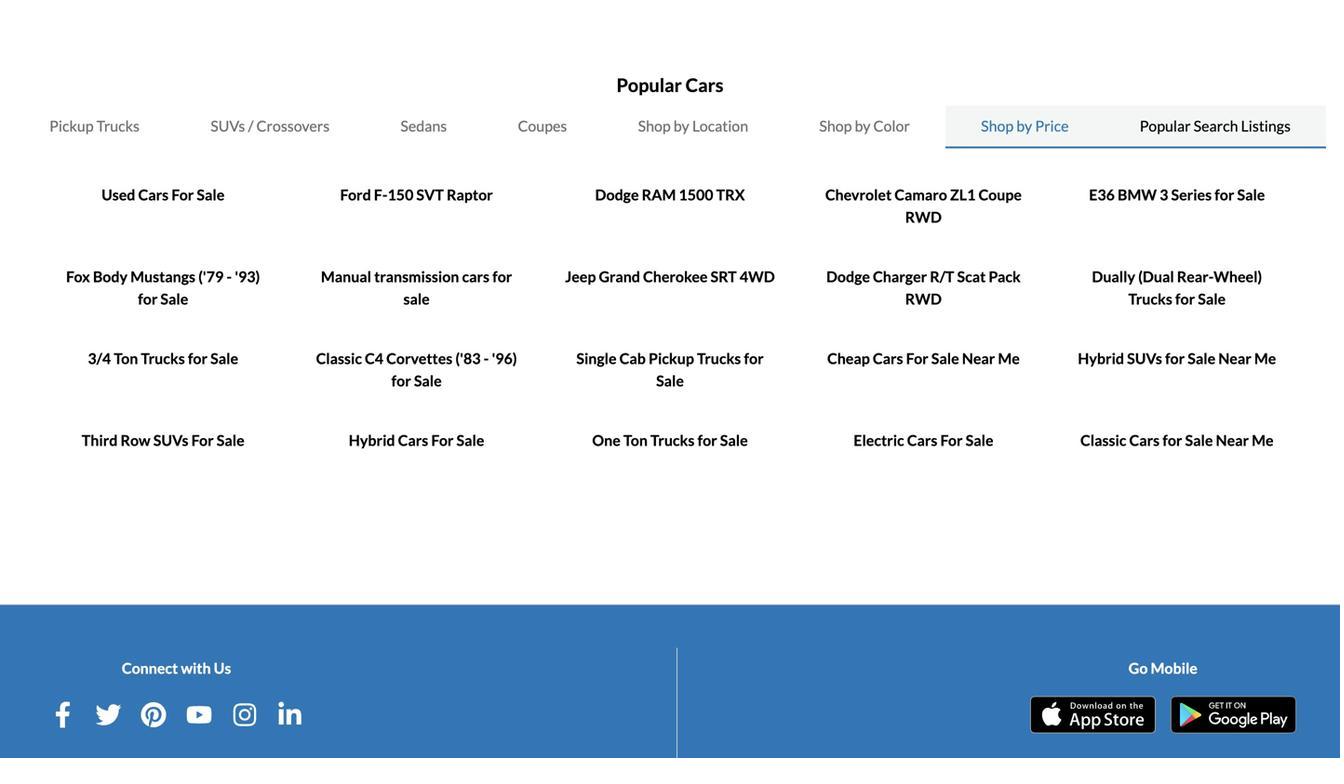 Task type: describe. For each thing, give the bounding box(es) containing it.
connect with us
[[122, 660, 231, 678]]

for down single cab pickup trucks for sale
[[698, 431, 717, 450]]

classic c4 corvettes ('83 - '96) for sale
[[316, 350, 517, 390]]

third row suvs for sale
[[82, 431, 244, 450]]

zl1
[[950, 186, 976, 204]]

price
[[1035, 117, 1069, 135]]

cars for cheap
[[873, 350, 903, 368]]

for for electric
[[941, 431, 963, 450]]

go
[[1129, 660, 1148, 678]]

rwd inside dodge charger r/t scat pack rwd
[[906, 290, 942, 308]]

wheel)
[[1214, 268, 1263, 286]]

twitter image
[[95, 702, 121, 728]]

near for cheap cars for sale near me
[[962, 350, 995, 368]]

1 vertical spatial suvs
[[1127, 350, 1163, 368]]

3/4
[[88, 350, 111, 368]]

pack
[[989, 268, 1021, 286]]

hybrid cars for sale link
[[349, 431, 484, 450]]

pinterest image
[[141, 702, 167, 728]]

r/t
[[930, 268, 955, 286]]

chevrolet camaro zl1 coupe rwd
[[826, 186, 1022, 226]]

svt
[[417, 186, 444, 204]]

cheap
[[828, 350, 870, 368]]

manual
[[321, 268, 371, 286]]

dodge ram 1500 trx
[[595, 186, 745, 204]]

linkedin image
[[277, 702, 303, 728]]

color
[[874, 117, 910, 135]]

for inside fox body mustangs ('79 - '93) for sale
[[138, 290, 158, 308]]

classic c4 corvettes ('83 - '96) for sale link
[[316, 350, 517, 390]]

hybrid suvs for sale near me
[[1078, 350, 1277, 368]]

e36
[[1089, 186, 1115, 204]]

electric cars for sale link
[[854, 431, 994, 450]]

(dual
[[1139, 268, 1174, 286]]

dodge for dodge charger r/t scat pack rwd
[[827, 268, 870, 286]]

with
[[181, 660, 211, 678]]

rear-
[[1177, 268, 1214, 286]]

third
[[82, 431, 118, 450]]

cars for electric
[[907, 431, 938, 450]]

get it on google play image
[[1171, 697, 1297, 734]]

jeep grand cherokee srt 4wd
[[565, 268, 775, 286]]

series
[[1172, 186, 1212, 204]]

cab
[[620, 350, 646, 368]]

e36 bmw 3 series for sale link
[[1089, 186, 1265, 204]]

3
[[1160, 186, 1169, 204]]

location
[[692, 117, 749, 135]]

manual transmission cars for sale link
[[321, 268, 512, 308]]

manual transmission cars for sale
[[321, 268, 512, 308]]

ton for one
[[624, 431, 648, 450]]

popular for popular cars
[[617, 74, 682, 96]]

sedans
[[401, 117, 447, 135]]

hybrid for hybrid suvs for sale near me
[[1078, 350, 1125, 368]]

ram
[[642, 186, 676, 204]]

me for hybrid suvs for sale near me
[[1255, 350, 1277, 368]]

jeep
[[565, 268, 596, 286]]

ton for 3/4
[[114, 350, 138, 368]]

crossovers
[[256, 117, 330, 135]]

for right 'series'
[[1215, 186, 1235, 204]]

cheap cars for sale near me link
[[828, 350, 1020, 368]]

shop by color
[[820, 117, 910, 135]]

download on the app store image
[[1030, 697, 1156, 734]]

for for hybrid
[[431, 431, 454, 450]]

shop by location
[[638, 117, 749, 135]]

dodge for dodge ram 1500 trx
[[595, 186, 639, 204]]

shop for shop by price
[[981, 117, 1014, 135]]

single
[[577, 350, 617, 368]]

by for price
[[1017, 117, 1033, 135]]

one ton trucks for sale link
[[592, 431, 748, 450]]

scat
[[957, 268, 986, 286]]

instagram image
[[232, 702, 258, 728]]

used cars for sale
[[102, 186, 225, 204]]

raptor
[[447, 186, 493, 204]]

popular cars
[[617, 74, 724, 96]]

me for classic cars for sale near me
[[1252, 431, 1274, 450]]

dodge charger r/t scat pack rwd link
[[827, 268, 1021, 308]]

near for classic cars for sale near me
[[1216, 431, 1249, 450]]

hybrid suvs for sale near me link
[[1078, 350, 1277, 368]]

sale inside single cab pickup trucks for sale
[[656, 372, 684, 390]]

for for used
[[172, 186, 194, 204]]

cheap cars for sale near me
[[828, 350, 1020, 368]]

for for cheap
[[906, 350, 929, 368]]

us
[[214, 660, 231, 678]]

3/4 ton trucks for sale
[[88, 350, 238, 368]]

corvettes
[[386, 350, 453, 368]]

single cab pickup trucks for sale
[[577, 350, 764, 390]]

for inside classic c4 corvettes ('83 - '96) for sale
[[391, 372, 411, 390]]

sale inside fox body mustangs ('79 - '93) for sale
[[161, 290, 188, 308]]

chevrolet
[[826, 186, 892, 204]]

bmw
[[1118, 186, 1157, 204]]

sale inside classic c4 corvettes ('83 - '96) for sale
[[414, 372, 442, 390]]

trucks inside dually (dual rear-wheel) trucks for sale
[[1129, 290, 1173, 308]]

sale
[[404, 290, 430, 308]]

go mobile
[[1129, 660, 1198, 678]]

for inside dually (dual rear-wheel) trucks for sale
[[1176, 290, 1195, 308]]

cherokee
[[643, 268, 708, 286]]

trucks up used
[[97, 117, 140, 135]]

cars
[[462, 268, 490, 286]]

one ton trucks for sale
[[592, 431, 748, 450]]

trx
[[716, 186, 745, 204]]

listings
[[1241, 117, 1291, 135]]

f-
[[374, 186, 388, 204]]

ford f-150 svt raptor link
[[340, 186, 493, 204]]

srt
[[711, 268, 737, 286]]

grand
[[599, 268, 640, 286]]

0 vertical spatial suvs
[[211, 117, 245, 135]]



Task type: vqa. For each thing, say whether or not it's contained in the screenshot.
your
no



Task type: locate. For each thing, give the bounding box(es) containing it.
suvs
[[211, 117, 245, 135], [1127, 350, 1163, 368], [153, 431, 189, 450]]

by
[[674, 117, 690, 135], [855, 117, 871, 135], [1017, 117, 1033, 135]]

transmission
[[374, 268, 459, 286]]

rwd
[[906, 208, 942, 226], [906, 290, 942, 308]]

for right used
[[172, 186, 194, 204]]

0 vertical spatial rwd
[[906, 208, 942, 226]]

0 vertical spatial hybrid
[[1078, 350, 1125, 368]]

electric
[[854, 431, 905, 450]]

popular left search
[[1140, 117, 1191, 135]]

1 horizontal spatial dodge
[[827, 268, 870, 286]]

used
[[102, 186, 135, 204]]

jeep grand cherokee srt 4wd link
[[565, 268, 775, 286]]

1 horizontal spatial -
[[484, 350, 489, 368]]

shop for shop by color
[[820, 117, 852, 135]]

pickup
[[49, 117, 94, 135], [649, 350, 694, 368]]

trucks right 3/4
[[141, 350, 185, 368]]

sale
[[197, 186, 225, 204], [1238, 186, 1265, 204], [161, 290, 188, 308], [1198, 290, 1226, 308], [211, 350, 238, 368], [932, 350, 959, 368], [1188, 350, 1216, 368], [414, 372, 442, 390], [656, 372, 684, 390], [217, 431, 244, 450], [457, 431, 484, 450], [720, 431, 748, 450], [966, 431, 994, 450], [1186, 431, 1213, 450]]

2 horizontal spatial by
[[1017, 117, 1033, 135]]

classic for classic c4 corvettes ('83 - '96) for sale
[[316, 350, 362, 368]]

hybrid
[[1078, 350, 1125, 368], [349, 431, 395, 450]]

popular
[[617, 74, 682, 96], [1140, 117, 1191, 135]]

cars up shop by location
[[686, 74, 724, 96]]

one
[[592, 431, 621, 450]]

classic inside classic c4 corvettes ('83 - '96) for sale
[[316, 350, 362, 368]]

by left price
[[1017, 117, 1033, 135]]

dodge charger r/t scat pack rwd
[[827, 268, 1021, 308]]

4wd
[[740, 268, 775, 286]]

e36 bmw 3 series for sale
[[1089, 186, 1265, 204]]

search
[[1194, 117, 1239, 135]]

1 vertical spatial rwd
[[906, 290, 942, 308]]

row
[[121, 431, 151, 450]]

trucks inside single cab pickup trucks for sale
[[697, 350, 741, 368]]

for right row
[[191, 431, 214, 450]]

by left location on the right top of the page
[[674, 117, 690, 135]]

'96)
[[492, 350, 517, 368]]

facebook image
[[50, 702, 76, 728]]

ford f-150 svt raptor
[[340, 186, 493, 204]]

1 vertical spatial -
[[484, 350, 489, 368]]

classic cars for sale near me link
[[1081, 431, 1274, 450]]

me for cheap cars for sale near me
[[998, 350, 1020, 368]]

fox
[[66, 268, 90, 286]]

for right electric
[[941, 431, 963, 450]]

for down fox body mustangs ('79 - '93) for sale
[[188, 350, 208, 368]]

1 vertical spatial popular
[[1140, 117, 1191, 135]]

sale inside dually (dual rear-wheel) trucks for sale
[[1198, 290, 1226, 308]]

fox body mustangs ('79 - '93) for sale
[[66, 268, 260, 308]]

0 horizontal spatial popular
[[617, 74, 682, 96]]

1 horizontal spatial pickup
[[649, 350, 694, 368]]

for
[[172, 186, 194, 204], [906, 350, 929, 368], [191, 431, 214, 450], [431, 431, 454, 450], [941, 431, 963, 450]]

by for location
[[674, 117, 690, 135]]

1 vertical spatial hybrid
[[349, 431, 395, 450]]

mustangs
[[130, 268, 196, 286]]

cars for popular
[[686, 74, 724, 96]]

0 vertical spatial -
[[227, 268, 232, 286]]

dually
[[1092, 268, 1136, 286]]

1 vertical spatial dodge
[[827, 268, 870, 286]]

ton
[[114, 350, 138, 368], [624, 431, 648, 450]]

connect
[[122, 660, 178, 678]]

for down rear-
[[1176, 290, 1195, 308]]

trucks right one on the left of page
[[651, 431, 695, 450]]

charger
[[873, 268, 927, 286]]

0 vertical spatial popular
[[617, 74, 682, 96]]

2 horizontal spatial suvs
[[1127, 350, 1163, 368]]

for
[[1215, 186, 1235, 204], [493, 268, 512, 286], [138, 290, 158, 308], [1176, 290, 1195, 308], [188, 350, 208, 368], [744, 350, 764, 368], [1165, 350, 1185, 368], [391, 372, 411, 390], [698, 431, 717, 450], [1163, 431, 1183, 450]]

popular search listings
[[1140, 117, 1291, 135]]

-
[[227, 268, 232, 286], [484, 350, 489, 368]]

rwd down camaro
[[906, 208, 942, 226]]

'93)
[[235, 268, 260, 286]]

0 horizontal spatial ton
[[114, 350, 138, 368]]

cars right cheap at the top
[[873, 350, 903, 368]]

dually (dual rear-wheel) trucks for sale link
[[1092, 268, 1263, 308]]

1 horizontal spatial popular
[[1140, 117, 1191, 135]]

1 by from the left
[[674, 117, 690, 135]]

by left color
[[855, 117, 871, 135]]

for down corvettes
[[391, 372, 411, 390]]

150
[[388, 186, 414, 204]]

shop
[[638, 117, 671, 135], [820, 117, 852, 135], [981, 117, 1014, 135]]

cars
[[686, 74, 724, 96], [138, 186, 169, 204], [873, 350, 903, 368], [398, 431, 428, 450], [907, 431, 938, 450], [1130, 431, 1160, 450]]

1 horizontal spatial hybrid
[[1078, 350, 1125, 368]]

youtube image
[[186, 702, 212, 728]]

0 horizontal spatial suvs
[[153, 431, 189, 450]]

shop for shop by location
[[638, 117, 671, 135]]

rwd inside chevrolet camaro zl1 coupe rwd
[[906, 208, 942, 226]]

camaro
[[895, 186, 948, 204]]

- for '96)
[[484, 350, 489, 368]]

1 horizontal spatial shop
[[820, 117, 852, 135]]

single cab pickup trucks for sale link
[[577, 350, 764, 390]]

cars down classic c4 corvettes ('83 - '96) for sale on the left of the page
[[398, 431, 428, 450]]

for down classic c4 corvettes ('83 - '96) for sale on the left of the page
[[431, 431, 454, 450]]

trucks down srt
[[697, 350, 741, 368]]

0 horizontal spatial hybrid
[[349, 431, 395, 450]]

1 horizontal spatial suvs
[[211, 117, 245, 135]]

0 vertical spatial ton
[[114, 350, 138, 368]]

pickup trucks
[[49, 117, 140, 135]]

cars for classic
[[1130, 431, 1160, 450]]

by for color
[[855, 117, 871, 135]]

dodge
[[595, 186, 639, 204], [827, 268, 870, 286]]

for down mustangs
[[138, 290, 158, 308]]

for inside manual transmission cars for sale
[[493, 268, 512, 286]]

ton right 3/4
[[114, 350, 138, 368]]

- for '93)
[[227, 268, 232, 286]]

dodge ram 1500 trx link
[[595, 186, 745, 204]]

- inside fox body mustangs ('79 - '93) for sale
[[227, 268, 232, 286]]

2 horizontal spatial shop
[[981, 117, 1014, 135]]

- left '96)
[[484, 350, 489, 368]]

hybrid for hybrid cars for sale
[[349, 431, 395, 450]]

for inside single cab pickup trucks for sale
[[744, 350, 764, 368]]

0 horizontal spatial -
[[227, 268, 232, 286]]

trucks
[[97, 117, 140, 135], [1129, 290, 1173, 308], [141, 350, 185, 368], [697, 350, 741, 368], [651, 431, 695, 450]]

fox body mustangs ('79 - '93) for sale link
[[66, 268, 260, 308]]

3/4 ton trucks for sale link
[[88, 350, 238, 368]]

for down hybrid suvs for sale near me link
[[1163, 431, 1183, 450]]

dodge inside dodge charger r/t scat pack rwd
[[827, 268, 870, 286]]

0 horizontal spatial by
[[674, 117, 690, 135]]

0 horizontal spatial pickup
[[49, 117, 94, 135]]

me
[[998, 350, 1020, 368], [1255, 350, 1277, 368], [1252, 431, 1274, 450]]

0 horizontal spatial classic
[[316, 350, 362, 368]]

cars right used
[[138, 186, 169, 204]]

used cars for sale link
[[102, 186, 225, 204]]

ford
[[340, 186, 371, 204]]

0 vertical spatial pickup
[[49, 117, 94, 135]]

shop by price
[[981, 117, 1069, 135]]

for down 4wd
[[744, 350, 764, 368]]

electric cars for sale
[[854, 431, 994, 450]]

0 horizontal spatial dodge
[[595, 186, 639, 204]]

- left '93)
[[227, 268, 232, 286]]

1 shop from the left
[[638, 117, 671, 135]]

1500
[[679, 186, 714, 204]]

for right "cars"
[[493, 268, 512, 286]]

2 vertical spatial suvs
[[153, 431, 189, 450]]

suvs down dually (dual rear-wheel) trucks for sale
[[1127, 350, 1163, 368]]

hybrid down c4
[[349, 431, 395, 450]]

1 vertical spatial ton
[[624, 431, 648, 450]]

dodge left charger
[[827, 268, 870, 286]]

ton right one on the left of page
[[624, 431, 648, 450]]

for right cheap at the top
[[906, 350, 929, 368]]

1 horizontal spatial classic
[[1081, 431, 1127, 450]]

1 rwd from the top
[[906, 208, 942, 226]]

0 vertical spatial dodge
[[595, 186, 639, 204]]

suvs right row
[[153, 431, 189, 450]]

3 shop from the left
[[981, 117, 1014, 135]]

cars down hybrid suvs for sale near me link
[[1130, 431, 1160, 450]]

classic for classic cars for sale near me
[[1081, 431, 1127, 450]]

- inside classic c4 corvettes ('83 - '96) for sale
[[484, 350, 489, 368]]

coupes
[[518, 117, 567, 135]]

2 shop from the left
[[820, 117, 852, 135]]

popular for popular search listings
[[1140, 117, 1191, 135]]

dually (dual rear-wheel) trucks for sale
[[1092, 268, 1263, 308]]

1 horizontal spatial ton
[[624, 431, 648, 450]]

hybrid down dually
[[1078, 350, 1125, 368]]

rwd down r/t
[[906, 290, 942, 308]]

suvs / crossovers
[[211, 117, 330, 135]]

hybrid cars for sale
[[349, 431, 484, 450]]

shop down popular cars
[[638, 117, 671, 135]]

shop left price
[[981, 117, 1014, 135]]

('83
[[456, 350, 481, 368]]

2 rwd from the top
[[906, 290, 942, 308]]

1 vertical spatial pickup
[[649, 350, 694, 368]]

cars for used
[[138, 186, 169, 204]]

near for hybrid suvs for sale near me
[[1219, 350, 1252, 368]]

suvs left /
[[211, 117, 245, 135]]

pickup inside single cab pickup trucks for sale
[[649, 350, 694, 368]]

popular up shop by location
[[617, 74, 682, 96]]

body
[[93, 268, 128, 286]]

1 horizontal spatial by
[[855, 117, 871, 135]]

shop left color
[[820, 117, 852, 135]]

dodge left the ram
[[595, 186, 639, 204]]

for down dually (dual rear-wheel) trucks for sale
[[1165, 350, 1185, 368]]

trucks down (dual
[[1129, 290, 1173, 308]]

1 vertical spatial classic
[[1081, 431, 1127, 450]]

('79
[[198, 268, 224, 286]]

0 vertical spatial classic
[[316, 350, 362, 368]]

cars for hybrid
[[398, 431, 428, 450]]

c4
[[365, 350, 384, 368]]

3 by from the left
[[1017, 117, 1033, 135]]

2 by from the left
[[855, 117, 871, 135]]

cars right electric
[[907, 431, 938, 450]]

0 horizontal spatial shop
[[638, 117, 671, 135]]



